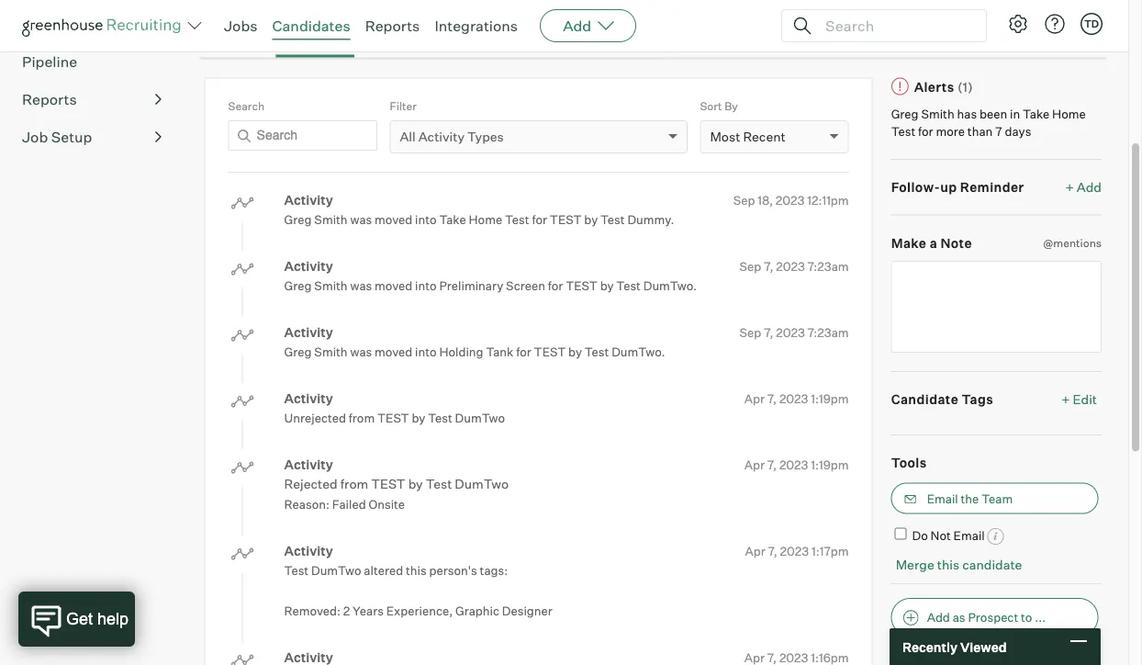 Task type: vqa. For each thing, say whether or not it's contained in the screenshot.


Task type: describe. For each thing, give the bounding box(es) containing it.
screen
[[506, 279, 546, 293]]

onsite
[[369, 497, 405, 512]]

merge this candidate
[[896, 557, 1023, 573]]

sep for greg smith was moved into holding tank for test by test dumtwo.
[[740, 325, 762, 340]]

up
[[941, 179, 958, 195]]

unrejected from test by test dumtwo
[[284, 411, 505, 426]]

...
[[1035, 610, 1046, 625]]

7:23am for greg smith was moved into preliminary screen for test by test dumtwo.
[[808, 259, 849, 274]]

for right screen
[[548, 279, 563, 293]]

Do Not Email checkbox
[[895, 528, 907, 540]]

add for add
[[563, 17, 592, 35]]

failed
[[332, 497, 366, 512]]

recently
[[903, 639, 958, 655]]

moved for preliminary
[[375, 279, 413, 293]]

take for in
[[1023, 106, 1050, 121]]

7, for rejected from test by test dumtwo
[[768, 457, 777, 472]]

note
[[941, 235, 973, 251]]

to
[[1021, 610, 1033, 625]]

smith for greg smith has been in take home test for more than 7 days
[[922, 106, 955, 121]]

all activity types
[[400, 129, 504, 145]]

moved for holding
[[375, 345, 413, 359]]

by
[[725, 99, 738, 113]]

do not email
[[913, 528, 985, 543]]

home for in
[[1053, 106, 1087, 121]]

for right tank
[[516, 345, 532, 359]]

linkedin
[[438, 27, 491, 43]]

preliminary
[[439, 279, 504, 293]]

1 horizontal spatial reports
[[365, 17, 420, 35]]

test up rejected from test by test dumtwo reason: failed onsite
[[378, 411, 409, 426]]

+ for + edit
[[1062, 392, 1071, 408]]

td button
[[1078, 9, 1107, 39]]

greg for greg smith was moved into take home test for test by test dummy.
[[284, 212, 312, 227]]

details
[[375, 27, 417, 43]]

@mentions link
[[1044, 234, 1102, 252]]

email the team button
[[892, 483, 1099, 514]]

removed: 2 years experience, graphic designer
[[284, 604, 553, 619]]

alerts
[[915, 79, 955, 95]]

altered
[[364, 563, 403, 578]]

0 horizontal spatial reports
[[22, 91, 77, 109]]

integrations
[[435, 17, 518, 35]]

pipeline
[[22, 53, 77, 71]]

was for greg smith was moved into preliminary screen for test by test dumtwo.
[[350, 279, 372, 293]]

reason:
[[284, 497, 330, 512]]

@mentions
[[1044, 236, 1102, 250]]

1:16pm
[[811, 650, 849, 665]]

2023 for greg smith was moved into preliminary screen for test by test dumtwo.
[[776, 259, 805, 274]]

holding
[[439, 345, 484, 359]]

than
[[968, 124, 993, 139]]

integrations link
[[435, 17, 518, 35]]

test inside rejected from test by test dumtwo reason: failed onsite
[[371, 476, 406, 492]]

candidate
[[963, 557, 1023, 573]]

apr 7, 2023 1:19pm for rejected from test by test dumtwo
[[745, 457, 849, 472]]

the
[[961, 491, 980, 506]]

experience,
[[386, 604, 453, 619]]

7:23am for greg smith was moved into holding tank for test by test dumtwo.
[[808, 325, 849, 340]]

test inside rejected from test by test dumtwo reason: failed onsite
[[426, 476, 452, 492]]

2023 for greg smith was moved into take home test for test by test dummy.
[[776, 193, 805, 207]]

greg for greg smith was moved into preliminary screen for test by test dumtwo.
[[284, 279, 312, 293]]

0 horizontal spatial candidates
[[22, 15, 103, 34]]

sep for greg smith was moved into preliminary screen for test by test dumtwo.
[[740, 259, 762, 274]]

person's
[[429, 563, 477, 578]]

smith for greg smith was moved into preliminary screen for test by test dumtwo.
[[314, 279, 348, 293]]

from for rejected
[[340, 476, 369, 492]]

more
[[936, 124, 965, 139]]

2023 for greg smith was moved into holding tank for test by test dumtwo.
[[776, 325, 805, 340]]

greg for greg smith has been in take home test for more than 7 days
[[892, 106, 919, 121]]

make a note
[[892, 235, 973, 251]]

on
[[205, 27, 222, 43]]

smith for greg smith was moved into holding tank for test by test dumtwo.
[[314, 345, 348, 359]]

1 horizontal spatial candidates
[[272, 17, 351, 35]]

+ add link
[[1066, 178, 1102, 196]]

reports link for job setup link
[[22, 89, 162, 111]]

email the team
[[927, 491, 1013, 506]]

jobs link
[[224, 17, 258, 35]]

sort
[[700, 99, 723, 113]]

tank
[[486, 345, 514, 359]]

team
[[982, 491, 1013, 506]]

test right screen
[[566, 279, 598, 293]]

add for add as prospect to ...
[[927, 610, 951, 625]]

into for holding
[[415, 345, 437, 359]]

sort by
[[700, 99, 738, 113]]

+ edit link
[[1058, 387, 1102, 412]]

0 horizontal spatial candidates link
[[22, 13, 162, 36]]

sep 18, 2023 12:11pm
[[734, 193, 849, 207]]

not
[[931, 528, 951, 543]]

reports link for integrations link
[[365, 17, 420, 35]]

dumtwo for rejected
[[455, 476, 509, 492]]

greg smith has been in take home test for more than 7 days
[[892, 106, 1087, 139]]

most recent option
[[710, 129, 786, 145]]

into for take
[[415, 212, 437, 227]]

smith for greg smith was moved into take home test for test by test dummy.
[[314, 212, 348, 227]]

dumtwo. for greg smith was moved into preliminary screen for test by test dumtwo.
[[644, 279, 697, 293]]

greg for greg smith was moved into holding tank for test by test dumtwo.
[[284, 345, 312, 359]]

years
[[353, 604, 384, 619]]

on 1 job link
[[205, 27, 255, 54]]

was for greg smith was moved into take home test for test by test dummy.
[[350, 212, 372, 227]]

greg smith was moved into preliminary screen for test by test dumtwo.
[[284, 279, 697, 293]]

email inside button
[[927, 491, 959, 506]]

dummy.
[[628, 212, 675, 227]]

1 vertical spatial email
[[954, 528, 985, 543]]

test right tank
[[534, 345, 566, 359]]

been
[[980, 106, 1008, 121]]

removed:
[[284, 604, 341, 619]]

follow-
[[892, 179, 941, 195]]

0 horizontal spatial job
[[22, 128, 48, 147]]

follow-up reminder
[[892, 179, 1025, 195]]

test dumtwo altered this person's tags:
[[284, 563, 508, 578]]

activity feed link
[[276, 27, 354, 54]]

jobs
[[224, 17, 258, 35]]

make
[[892, 235, 927, 251]]

follow
[[1063, 30, 1102, 46]]

graphic
[[456, 604, 500, 619]]

add as prospect to ... button
[[892, 599, 1099, 637]]

recently viewed
[[903, 639, 1007, 655]]

apr 7, 2023 1:16pm
[[745, 650, 849, 665]]

add as prospect to ...
[[927, 610, 1046, 625]]

all
[[400, 129, 416, 145]]

7, for greg smith was moved into holding tank for test by test dumtwo.
[[764, 325, 774, 340]]

candidate
[[892, 392, 959, 408]]

rejected from test by test dumtwo reason: failed onsite
[[284, 476, 509, 512]]

1 horizontal spatial candidates link
[[272, 17, 351, 35]]

designer
[[502, 604, 553, 619]]

tools
[[892, 455, 927, 471]]



Task type: locate. For each thing, give the bounding box(es) containing it.
2 horizontal spatial add
[[1077, 179, 1102, 195]]

reports link
[[365, 17, 420, 35], [22, 89, 162, 111]]

job
[[232, 27, 255, 43], [22, 128, 48, 147]]

0 vertical spatial take
[[1023, 106, 1050, 121]]

1 vertical spatial sep
[[740, 259, 762, 274]]

search
[[228, 99, 265, 113]]

home inside greg smith has been in take home test for more than 7 days
[[1053, 106, 1087, 121]]

2023 for unrejected from test by test dumtwo
[[780, 391, 809, 406]]

0 vertical spatial sep 7, 2023 7:23am
[[740, 259, 849, 274]]

1 vertical spatial apr 7, 2023 1:19pm
[[745, 457, 849, 472]]

from right the unrejected
[[349, 411, 375, 426]]

as
[[953, 610, 966, 625]]

1 sep 7, 2023 7:23am from the top
[[740, 259, 849, 274]]

2 vertical spatial add
[[927, 610, 951, 625]]

by
[[585, 212, 598, 227], [600, 279, 614, 293], [569, 345, 582, 359], [412, 411, 426, 426], [408, 476, 423, 492]]

moved
[[375, 212, 413, 227], [375, 279, 413, 293], [375, 345, 413, 359]]

2023 for rejected from test by test dumtwo
[[780, 457, 809, 472]]

0 vertical spatial was
[[350, 212, 372, 227]]

in
[[1010, 106, 1021, 121]]

1 vertical spatial job
[[22, 128, 48, 147]]

2 7:23am from the top
[[808, 325, 849, 340]]

None text field
[[892, 261, 1102, 353]]

1 vertical spatial take
[[439, 212, 466, 227]]

0 vertical spatial moved
[[375, 212, 413, 227]]

1 horizontal spatial search text field
[[821, 12, 970, 39]]

moved left preliminary
[[375, 279, 413, 293]]

+ edit
[[1062, 392, 1098, 408]]

apr
[[745, 391, 765, 406], [745, 457, 765, 472], [745, 544, 766, 558], [745, 650, 765, 665]]

7,
[[764, 259, 774, 274], [764, 325, 774, 340], [768, 391, 777, 406], [768, 457, 777, 472], [768, 544, 778, 558], [768, 650, 777, 665]]

1 horizontal spatial add
[[927, 610, 951, 625]]

dumtwo for unrejected
[[455, 411, 505, 426]]

sep
[[734, 193, 755, 207], [740, 259, 762, 274], [740, 325, 762, 340]]

recent
[[744, 129, 786, 145]]

details link
[[375, 27, 417, 54]]

apr 7, 2023 1:19pm for unrejected from test by test dumtwo
[[745, 391, 849, 406]]

1:19pm for unrejected from test by test dumtwo
[[811, 391, 849, 406]]

email left the
[[927, 491, 959, 506]]

for
[[919, 124, 934, 139], [532, 212, 547, 227], [548, 279, 563, 293], [516, 345, 532, 359]]

1 vertical spatial +
[[1062, 392, 1071, 408]]

has
[[958, 106, 978, 121]]

0 vertical spatial into
[[415, 212, 437, 227]]

0 vertical spatial dumtwo.
[[644, 279, 697, 293]]

0 vertical spatial email
[[927, 491, 959, 506]]

activity
[[276, 27, 322, 43], [419, 129, 465, 145], [284, 192, 333, 208], [284, 258, 333, 274], [284, 325, 333, 341], [284, 391, 333, 407], [284, 457, 333, 473], [284, 543, 333, 559]]

1 horizontal spatial job
[[232, 27, 255, 43]]

moved down all
[[375, 212, 413, 227]]

dumtwo inside rejected from test by test dumtwo reason: failed onsite
[[455, 476, 509, 492]]

reports down pipeline at the left top of the page
[[22, 91, 77, 109]]

1 horizontal spatial this
[[938, 557, 960, 573]]

0 vertical spatial sep
[[734, 193, 755, 207]]

search text field down search
[[228, 121, 377, 151]]

job setup link
[[22, 126, 162, 149]]

unrejected
[[284, 411, 346, 426]]

from up failed
[[340, 476, 369, 492]]

1 vertical spatial add
[[1077, 179, 1102, 195]]

dumtwo up 2
[[311, 563, 362, 578]]

1 1:19pm from the top
[[811, 391, 849, 406]]

0 vertical spatial home
[[1053, 106, 1087, 121]]

days
[[1005, 124, 1032, 139]]

was
[[350, 212, 372, 227], [350, 279, 372, 293], [350, 345, 372, 359]]

was for greg smith was moved into holding tank for test by test dumtwo.
[[350, 345, 372, 359]]

td button
[[1081, 13, 1103, 35]]

job right 1
[[232, 27, 255, 43]]

1 was from the top
[[350, 212, 372, 227]]

types
[[468, 129, 504, 145]]

2 moved from the top
[[375, 279, 413, 293]]

12:11pm
[[808, 193, 849, 207]]

td
[[1085, 17, 1100, 30]]

0 vertical spatial reports
[[365, 17, 420, 35]]

pipeline link
[[22, 51, 162, 73]]

1 7:23am from the top
[[808, 259, 849, 274]]

18,
[[758, 193, 773, 207]]

rejected
[[284, 476, 338, 492]]

dumtwo.
[[644, 279, 697, 293], [612, 345, 666, 359]]

2023
[[776, 193, 805, 207], [776, 259, 805, 274], [776, 325, 805, 340], [780, 391, 809, 406], [780, 457, 809, 472], [780, 544, 809, 558], [780, 650, 809, 665]]

+ left edit at the right
[[1062, 392, 1071, 408]]

into down all
[[415, 212, 437, 227]]

7, for unrejected from test by test dumtwo
[[768, 391, 777, 406]]

+ for + add
[[1066, 179, 1075, 195]]

candidates link right jobs link
[[272, 17, 351, 35]]

1 vertical spatial search text field
[[228, 121, 377, 151]]

follow link
[[1063, 29, 1102, 47]]

viewed
[[961, 639, 1007, 655]]

1 vertical spatial dumtwo.
[[612, 345, 666, 359]]

test inside greg smith has been in take home test for more than 7 days
[[892, 124, 916, 139]]

by right tank
[[569, 345, 582, 359]]

moved for take
[[375, 212, 413, 227]]

1:17pm
[[812, 544, 849, 558]]

1 vertical spatial sep 7, 2023 7:23am
[[740, 325, 849, 340]]

from for unrejected
[[349, 411, 375, 426]]

most
[[710, 129, 741, 145]]

greenhouse recruiting image
[[22, 15, 187, 37]]

2 1:19pm from the top
[[811, 457, 849, 472]]

Search text field
[[821, 12, 970, 39], [228, 121, 377, 151]]

1 vertical spatial moved
[[375, 279, 413, 293]]

apr 7, 2023 1:17pm
[[745, 544, 849, 558]]

7
[[996, 124, 1003, 139]]

sep 7, 2023 7:23am
[[740, 259, 849, 274], [740, 325, 849, 340]]

0 vertical spatial reports link
[[365, 17, 420, 35]]

0 vertical spatial apr 7, 2023 1:19pm
[[745, 391, 849, 406]]

1 horizontal spatial reports link
[[365, 17, 420, 35]]

candidate tags
[[892, 392, 994, 408]]

0 horizontal spatial reports link
[[22, 89, 162, 111]]

reminder
[[961, 179, 1025, 195]]

take up preliminary
[[439, 212, 466, 227]]

take right in
[[1023, 106, 1050, 121]]

into for preliminary
[[415, 279, 437, 293]]

2 vertical spatial was
[[350, 345, 372, 359]]

take
[[1023, 106, 1050, 121], [439, 212, 466, 227]]

3 was from the top
[[350, 345, 372, 359]]

7:23am
[[808, 259, 849, 274], [808, 325, 849, 340]]

feed
[[325, 27, 354, 43]]

1 horizontal spatial take
[[1023, 106, 1050, 121]]

this
[[938, 557, 960, 573], [406, 563, 427, 578]]

into
[[415, 212, 437, 227], [415, 279, 437, 293], [415, 345, 437, 359]]

tags
[[962, 392, 994, 408]]

candidates up pipeline at the left top of the page
[[22, 15, 103, 34]]

smith inside greg smith has been in take home test for more than 7 days
[[922, 106, 955, 121]]

2 into from the top
[[415, 279, 437, 293]]

add
[[563, 17, 592, 35], [1077, 179, 1102, 195], [927, 610, 951, 625]]

activity feed
[[276, 27, 354, 43]]

most recent
[[710, 129, 786, 145]]

into left the holding in the bottom of the page
[[415, 345, 437, 359]]

0 horizontal spatial home
[[469, 212, 503, 227]]

job left setup
[[22, 128, 48, 147]]

reports
[[365, 17, 420, 35], [22, 91, 77, 109]]

2 vertical spatial dumtwo
[[311, 563, 362, 578]]

sep for greg smith was moved into take home test for test by test dummy.
[[734, 193, 755, 207]]

home up greg smith was moved into preliminary screen for test by test dumtwo.
[[469, 212, 503, 227]]

0 horizontal spatial search text field
[[228, 121, 377, 151]]

0 vertical spatial job
[[232, 27, 255, 43]]

greg inside greg smith has been in take home test for more than 7 days
[[892, 106, 919, 121]]

3 into from the top
[[415, 345, 437, 359]]

for inside greg smith has been in take home test for more than 7 days
[[919, 124, 934, 139]]

1 vertical spatial dumtwo
[[455, 476, 509, 492]]

take for into
[[439, 212, 466, 227]]

reports right feed
[[365, 17, 420, 35]]

sep 7, 2023 7:23am for greg smith was moved into holding tank for test by test dumtwo.
[[740, 325, 849, 340]]

1 vertical spatial reports
[[22, 91, 77, 109]]

reports link up job setup link
[[22, 89, 162, 111]]

by inside rejected from test by test dumtwo reason: failed onsite
[[408, 476, 423, 492]]

add inside button
[[927, 610, 951, 625]]

0 vertical spatial 1:19pm
[[811, 391, 849, 406]]

by up rejected from test by test dumtwo reason: failed onsite
[[412, 411, 426, 426]]

1 vertical spatial was
[[350, 279, 372, 293]]

email
[[927, 491, 959, 506], [954, 528, 985, 543]]

this down the do not email
[[938, 557, 960, 573]]

1 vertical spatial 7:23am
[[808, 325, 849, 340]]

test up onsite
[[371, 476, 406, 492]]

into left preliminary
[[415, 279, 437, 293]]

0 vertical spatial from
[[349, 411, 375, 426]]

configure image
[[1008, 13, 1030, 35]]

1
[[225, 27, 229, 43]]

1 vertical spatial into
[[415, 279, 437, 293]]

dumtwo. for greg smith was moved into holding tank for test by test dumtwo.
[[612, 345, 666, 359]]

search text field up alerts on the top right of page
[[821, 12, 970, 39]]

0 vertical spatial add
[[563, 17, 592, 35]]

7, for greg smith was moved into preliminary screen for test by test dumtwo.
[[764, 259, 774, 274]]

0 horizontal spatial this
[[406, 563, 427, 578]]

merge
[[896, 557, 935, 573]]

1 vertical spatial home
[[469, 212, 503, 227]]

merge this candidate link
[[896, 557, 1023, 573]]

2 sep 7, 2023 7:23am from the top
[[740, 325, 849, 340]]

0 horizontal spatial add
[[563, 17, 592, 35]]

1 apr 7, 2023 1:19pm from the top
[[745, 391, 849, 406]]

candidates link up the pipeline link
[[22, 13, 162, 36]]

greg
[[892, 106, 919, 121], [284, 212, 312, 227], [284, 279, 312, 293], [284, 345, 312, 359]]

home right in
[[1053, 106, 1087, 121]]

this right altered
[[406, 563, 427, 578]]

on 1 job
[[205, 27, 255, 43]]

+ up @mentions
[[1066, 179, 1075, 195]]

email right not
[[954, 528, 985, 543]]

take inside greg smith has been in take home test for more than 7 days
[[1023, 106, 1050, 121]]

2 apr 7, 2023 1:19pm from the top
[[745, 457, 849, 472]]

home
[[1053, 106, 1087, 121], [469, 212, 503, 227]]

2 was from the top
[[350, 279, 372, 293]]

0 vertical spatial search text field
[[821, 12, 970, 39]]

+ add
[[1066, 179, 1102, 195]]

0 vertical spatial +
[[1066, 179, 1075, 195]]

test left dummy.
[[550, 212, 582, 227]]

1 vertical spatial 1:19pm
[[811, 457, 849, 472]]

greg smith was moved into holding tank for test by test dumtwo.
[[284, 345, 666, 359]]

home for into
[[469, 212, 503, 227]]

2 vertical spatial into
[[415, 345, 437, 359]]

sep 7, 2023 7:23am for greg smith was moved into preliminary screen for test by test dumtwo.
[[740, 259, 849, 274]]

0 horizontal spatial take
[[439, 212, 466, 227]]

dumtwo down "greg smith was moved into holding tank for test by test dumtwo."
[[455, 411, 505, 426]]

by down unrejected from test by test dumtwo
[[408, 476, 423, 492]]

0 vertical spatial dumtwo
[[455, 411, 505, 426]]

test
[[550, 212, 582, 227], [566, 279, 598, 293], [534, 345, 566, 359], [378, 411, 409, 426], [371, 476, 406, 492]]

greg smith was moved into take home test for test by test dummy.
[[284, 212, 675, 227]]

a
[[930, 235, 938, 251]]

3 moved from the top
[[375, 345, 413, 359]]

setup
[[51, 128, 92, 147]]

do
[[913, 528, 928, 543]]

0 vertical spatial 7:23am
[[808, 259, 849, 274]]

candidates right jobs link
[[272, 17, 351, 35]]

add inside popup button
[[563, 17, 592, 35]]

dumtwo up tags:
[[455, 476, 509, 492]]

1 vertical spatial reports link
[[22, 89, 162, 111]]

candidates
[[22, 15, 103, 34], [272, 17, 351, 35]]

moved up unrejected from test by test dumtwo
[[375, 345, 413, 359]]

1:19pm for rejected from test by test dumtwo
[[811, 457, 849, 472]]

2 vertical spatial sep
[[740, 325, 762, 340]]

by left dummy.
[[585, 212, 598, 227]]

job setup
[[22, 128, 92, 147]]

linkedin link
[[438, 27, 491, 54]]

by right screen
[[600, 279, 614, 293]]

for up screen
[[532, 212, 547, 227]]

1 into from the top
[[415, 212, 437, 227]]

reports link right feed
[[365, 17, 420, 35]]

(1)
[[958, 79, 974, 95]]

for left more
[[919, 124, 934, 139]]

2 vertical spatial moved
[[375, 345, 413, 359]]

1 vertical spatial from
[[340, 476, 369, 492]]

1 moved from the top
[[375, 212, 413, 227]]

1 horizontal spatial home
[[1053, 106, 1087, 121]]

from inside rejected from test by test dumtwo reason: failed onsite
[[340, 476, 369, 492]]



